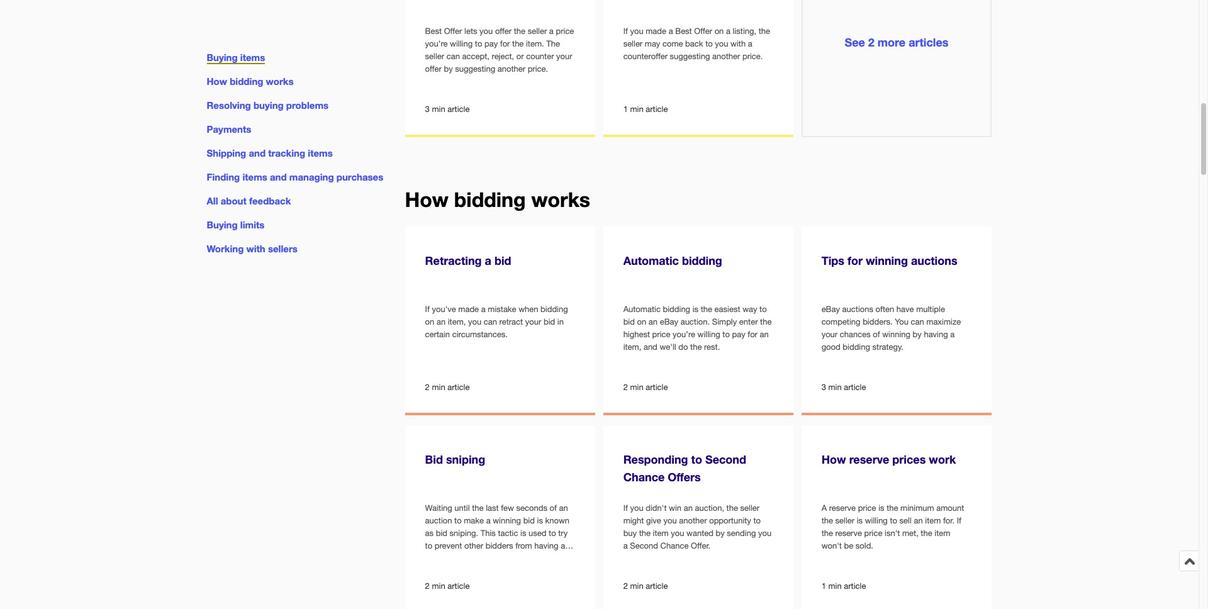 Task type: vqa. For each thing, say whether or not it's contained in the screenshot.
bike
no



Task type: locate. For each thing, give the bounding box(es) containing it.
wanted
[[687, 529, 714, 538]]

0 vertical spatial chance
[[623, 470, 665, 484]]

0 horizontal spatial how
[[207, 76, 227, 87]]

reserve left prices
[[849, 453, 889, 466]]

1 vertical spatial item,
[[623, 343, 641, 352]]

0 vertical spatial having
[[924, 330, 948, 339]]

buying limits
[[207, 219, 265, 231]]

to inside a reserve price is the minimum amount the seller is willing to sell an item for. if the reserve price isn't met, the item won't be sold.
[[890, 516, 897, 526]]

0 vertical spatial another
[[712, 52, 740, 61]]

2 best from the left
[[675, 27, 692, 36]]

willing inside a reserve price is the minimum amount the seller is willing to sell an item for. if the reserve price isn't met, the item won't be sold.
[[865, 516, 888, 526]]

a inside the if you've made a mistake when bidding on an item, you can retract your bid in certain circumstances.
[[481, 305, 486, 314]]

if for if you've made a mistake when bidding on an item, you can retract your bid in certain circumstances.
[[425, 305, 430, 314]]

0 horizontal spatial price.
[[528, 64, 548, 74]]

to left try at bottom left
[[549, 529, 556, 538]]

is up auction.
[[693, 305, 699, 314]]

chance down responding
[[623, 470, 665, 484]]

1 horizontal spatial on
[[637, 317, 646, 327]]

on inside 'automatic bidding is the easiest way to bid on an ebay auction. simply enter the highest price you're willing to pay for an item, and we'll do the rest.'
[[637, 317, 646, 327]]

for up reject, at the top of page
[[500, 39, 510, 49]]

price. inside if you made a best offer on a listing, the seller may come back to you with a counteroffer suggesting another price.
[[742, 52, 763, 61]]

item, down made
[[448, 317, 466, 327]]

auctions up multiple
[[911, 254, 957, 268]]

for right tips
[[848, 254, 863, 268]]

1 vertical spatial works
[[531, 188, 590, 212]]

1 horizontal spatial you're
[[673, 330, 695, 339]]

1 horizontal spatial and
[[270, 171, 287, 183]]

2 buying from the top
[[207, 219, 238, 231]]

automatic bidding
[[623, 254, 722, 268]]

2 horizontal spatial and
[[644, 343, 657, 352]]

is inside 'automatic bidding is the easiest way to bid on an ebay auction. simply enter the highest price you're willing to pay for an item, and we'll do the rest.'
[[693, 305, 699, 314]]

seller up the item.
[[528, 27, 547, 36]]

how reserve prices work
[[822, 453, 956, 466]]

reserve up be
[[835, 529, 862, 538]]

known
[[545, 516, 570, 526]]

1 vertical spatial winning
[[882, 330, 911, 339]]

pay inside best offer lets you offer the seller a price you're willing to pay for the item. the seller can accept, reject, or counter your offer by suggesting another price.
[[485, 39, 498, 49]]

2 down the highest
[[623, 383, 628, 392]]

last
[[486, 504, 499, 513]]

2 vertical spatial your
[[822, 330, 838, 339]]

for down enter
[[748, 330, 758, 339]]

willing inside best offer lets you offer the seller a price you're willing to pay for the item. the seller can accept, reject, or counter your offer by suggesting another price.
[[450, 39, 473, 49]]

having
[[924, 330, 948, 339], [534, 541, 558, 551]]

1 horizontal spatial offer
[[694, 27, 712, 36]]

to up accept, on the top of page
[[475, 39, 482, 49]]

an inside a reserve price is the minimum amount the seller is willing to sell an item for. if the reserve price isn't met, the item won't be sold.
[[914, 516, 923, 526]]

the
[[514, 27, 525, 36], [759, 27, 770, 36], [701, 305, 712, 314], [760, 317, 772, 327], [690, 343, 702, 352], [472, 504, 484, 513], [727, 504, 738, 513], [887, 504, 898, 513], [822, 516, 833, 526], [639, 529, 651, 538], [822, 529, 833, 538], [921, 529, 932, 538], [557, 554, 568, 563]]

0 vertical spatial 1
[[623, 105, 628, 114]]

0 vertical spatial buying
[[207, 52, 238, 63]]

winning
[[866, 254, 908, 268], [882, 330, 911, 339], [493, 516, 521, 526]]

on up certain
[[425, 317, 434, 327]]

1 vertical spatial 1 min article
[[822, 582, 866, 591]]

can left accept, on the top of page
[[447, 52, 460, 61]]

bid
[[425, 453, 443, 466]]

offer inside if you made a best offer on a listing, the seller may come back to you with a counteroffer suggesting another price.
[[694, 27, 712, 36]]

2 for automatic bidding
[[623, 383, 628, 392]]

auctions inside ebay auctions often have multiple competing bidders. you can maximize your chances of winning by having a good bidding strategy.
[[842, 305, 873, 314]]

0 horizontal spatial suggesting
[[455, 64, 495, 74]]

with inside if you made a best offer on a listing, the seller may come back to you with a counteroffer suggesting another price.
[[731, 39, 746, 49]]

minimum
[[901, 504, 934, 513]]

to up the offers
[[691, 453, 702, 466]]

chance inside responding to second chance offers
[[623, 470, 665, 484]]

min inside waiting until the last few seconds of an auction to make a winning bid is known as bid sniping. this tactic is used to try to prevent other bidders from having a chance to place a higher bid before the auction ends. 2 min article
[[432, 582, 445, 591]]

0 vertical spatial of
[[873, 330, 880, 339]]

suggesting inside best offer lets you offer the seller a price you're willing to pay for the item. the seller can accept, reject, or counter your offer by suggesting another price.
[[455, 64, 495, 74]]

2 horizontal spatial on
[[715, 27, 724, 36]]

auctions up the competing
[[842, 305, 873, 314]]

and up feedback
[[270, 171, 287, 183]]

counter
[[526, 52, 554, 61]]

1 down counteroffer
[[623, 105, 628, 114]]

is up from
[[520, 529, 526, 538]]

1 vertical spatial price.
[[528, 64, 548, 74]]

a up this
[[486, 516, 491, 526]]

can up circumstances.
[[484, 317, 497, 327]]

ebay up the competing
[[822, 305, 840, 314]]

2 vertical spatial winning
[[493, 516, 521, 526]]

can inside ebay auctions often have multiple competing bidders. you can maximize your chances of winning by having a good bidding strategy.
[[911, 317, 924, 327]]

2 horizontal spatial can
[[911, 317, 924, 327]]

buying for buying items
[[207, 52, 238, 63]]

3 min article down the good
[[822, 383, 866, 392]]

you up circumstances.
[[468, 317, 482, 327]]

second down buy
[[630, 541, 658, 551]]

price.
[[742, 52, 763, 61], [528, 64, 548, 74]]

to left sell
[[890, 516, 897, 526]]

to inside if you made a best offer on a listing, the seller may come back to you with a counteroffer suggesting another price.
[[705, 39, 713, 49]]

0 vertical spatial for
[[500, 39, 510, 49]]

1 horizontal spatial of
[[873, 330, 880, 339]]

with down limits
[[246, 243, 265, 254]]

second inside if you didn't win an auction, the seller might give you another opportunity to buy the item you wanted by sending you a second chance offer.
[[630, 541, 658, 551]]

if inside if you made a best offer on a listing, the seller may come back to you with a counteroffer suggesting another price.
[[623, 27, 628, 36]]

the up auction.
[[701, 305, 712, 314]]

reserve for a
[[829, 504, 856, 513]]

2 down certain
[[425, 383, 430, 392]]

1 vertical spatial auction
[[425, 567, 452, 576]]

pay
[[485, 39, 498, 49], [732, 330, 745, 339]]

the left 'minimum'
[[887, 504, 898, 513]]

3 min article down accept, on the top of page
[[425, 105, 470, 114]]

can down have
[[911, 317, 924, 327]]

can inside best offer lets you offer the seller a price you're willing to pay for the item. the seller can accept, reject, or counter your offer by suggesting another price.
[[447, 52, 460, 61]]

bidding inside the if you've made a mistake when bidding on an item, you can retract your bid in certain circumstances.
[[541, 305, 568, 314]]

auction
[[425, 516, 452, 526], [425, 567, 452, 576]]

you down a listing,
[[715, 39, 728, 49]]

0 horizontal spatial auctions
[[842, 305, 873, 314]]

you
[[480, 27, 493, 36], [715, 39, 728, 49], [468, 317, 482, 327], [630, 504, 644, 513], [664, 516, 677, 526], [671, 529, 684, 538], [758, 529, 772, 538]]

seller up counteroffer
[[623, 39, 643, 49]]

having inside waiting until the last few seconds of an auction to make a winning bid is known as bid sniping. this tactic is used to try to prevent other bidders from having a chance to place a higher bid before the auction ends. 2 min article
[[534, 541, 558, 551]]

for inside 'automatic bidding is the easiest way to bid on an ebay auction. simply enter the highest price you're willing to pay for an item, and we'll do the rest.'
[[748, 330, 758, 339]]

1 vertical spatial reserve
[[829, 504, 856, 513]]

1 horizontal spatial 1 min article
[[822, 582, 866, 591]]

0 horizontal spatial by
[[444, 64, 453, 74]]

auction down chance
[[425, 567, 452, 576]]

a inside if you didn't win an auction, the seller might give you another opportunity to buy the item you wanted by sending you a second chance offer.
[[623, 541, 628, 551]]

1 vertical spatial automatic
[[623, 305, 661, 314]]

if up might
[[623, 504, 628, 513]]

the up the make
[[472, 504, 484, 513]]

is up used
[[537, 516, 543, 526]]

bid left in
[[544, 317, 555, 327]]

2 horizontal spatial willing
[[865, 516, 888, 526]]

having inside ebay auctions often have multiple competing bidders. you can maximize your chances of winning by having a good bidding strategy.
[[924, 330, 948, 339]]

by inside best offer lets you offer the seller a price you're willing to pay for the item. the seller can accept, reject, or counter your offer by suggesting another price.
[[444, 64, 453, 74]]

ebay inside ebay auctions often have multiple competing bidders. you can maximize your chances of winning by having a good bidding strategy.
[[822, 305, 840, 314]]

the
[[546, 39, 560, 49]]

2 horizontal spatial by
[[913, 330, 922, 339]]

winning for an
[[493, 516, 521, 526]]

best left lets
[[425, 27, 442, 36]]

0 vertical spatial items
[[240, 52, 265, 63]]

and left tracking
[[249, 147, 266, 159]]

responding to second chance offers
[[623, 453, 746, 484]]

by inside if you didn't win an auction, the seller might give you another opportunity to buy the item you wanted by sending you a second chance offer.
[[716, 529, 725, 538]]

0 vertical spatial 1 min article
[[623, 105, 668, 114]]

to inside best offer lets you offer the seller a price you're willing to pay for the item. the seller can accept, reject, or counter your offer by suggesting another price.
[[475, 39, 482, 49]]

2 offer from the left
[[694, 27, 712, 36]]

2 auction from the top
[[425, 567, 452, 576]]

is
[[693, 305, 699, 314], [879, 504, 884, 513], [537, 516, 543, 526], [857, 516, 863, 526], [520, 529, 526, 538]]

another inside if you made a best offer on a listing, the seller may come back to you with a counteroffer suggesting another price.
[[712, 52, 740, 61]]

won't
[[822, 541, 842, 551]]

see
[[845, 35, 865, 49]]

0 vertical spatial by
[[444, 64, 453, 74]]

to up sending
[[754, 516, 761, 526]]

buying up working
[[207, 219, 238, 231]]

1 vertical spatial 3 min article
[[822, 383, 866, 392]]

another inside if you didn't win an auction, the seller might give you another opportunity to buy the item you wanted by sending you a second chance offer.
[[679, 516, 707, 526]]

0 horizontal spatial your
[[525, 317, 541, 327]]

didn't
[[646, 504, 667, 513]]

amount
[[936, 504, 964, 513]]

suggesting
[[670, 52, 710, 61], [455, 64, 495, 74]]

give
[[646, 516, 661, 526]]

of inside ebay auctions often have multiple competing bidders. you can maximize your chances of winning by having a good bidding strategy.
[[873, 330, 880, 339]]

how bidding works
[[207, 76, 294, 87], [405, 188, 590, 212]]

and inside 'automatic bidding is the easiest way to bid on an ebay auction. simply enter the highest price you're willing to pay for an item, and we'll do the rest.'
[[644, 343, 657, 352]]

you're
[[425, 39, 448, 49], [673, 330, 695, 339]]

0 horizontal spatial having
[[534, 541, 558, 551]]

winning inside waiting until the last few seconds of an auction to make a winning bid is known as bid sniping. this tactic is used to try to prevent other bidders from having a chance to place a higher bid before the auction ends. 2 min article
[[493, 516, 521, 526]]

more
[[878, 35, 906, 49]]

having up before
[[534, 541, 558, 551]]

and left we'll
[[644, 343, 657, 352]]

2 for retracting a bid
[[425, 383, 430, 392]]

bidding inside 'automatic bidding is the easiest way to bid on an ebay auction. simply enter the highest price you're willing to pay for an item, and we'll do the rest.'
[[663, 305, 690, 314]]

2 right see
[[868, 35, 875, 49]]

2 horizontal spatial another
[[712, 52, 740, 61]]

bid down from
[[517, 554, 529, 563]]

1 horizontal spatial ebay
[[822, 305, 840, 314]]

0 horizontal spatial pay
[[485, 39, 498, 49]]

1 offer from the left
[[444, 27, 462, 36]]

seller left accept, on the top of page
[[425, 52, 444, 61]]

second up auction,
[[705, 453, 746, 466]]

price. inside best offer lets you offer the seller a price you're willing to pay for the item. the seller can accept, reject, or counter your offer by suggesting another price.
[[528, 64, 548, 74]]

automatic for automatic bidding is the easiest way to bid on an ebay auction. simply enter the highest price you're willing to pay for an item, and we'll do the rest.
[[623, 305, 661, 314]]

1 vertical spatial pay
[[732, 330, 745, 339]]

article inside waiting until the last few seconds of an auction to make a winning bid is known as bid sniping. this tactic is used to try to prevent other bidders from having a chance to place a higher bid before the auction ends. 2 min article
[[448, 582, 470, 591]]

automatic for automatic bidding
[[623, 254, 679, 268]]

price. down counter on the top
[[528, 64, 548, 74]]

a inside best offer lets you offer the seller a price you're willing to pay for the item. the seller can accept, reject, or counter your offer by suggesting another price.
[[549, 27, 554, 36]]

managing
[[289, 171, 334, 183]]

1 vertical spatial willing
[[698, 330, 720, 339]]

0 horizontal spatial you're
[[425, 39, 448, 49]]

items
[[240, 52, 265, 63], [308, 147, 333, 159], [243, 171, 267, 183]]

all about feedback link
[[207, 195, 291, 207]]

a up the come
[[669, 27, 673, 36]]

item, inside 'automatic bidding is the easiest way to bid on an ebay auction. simply enter the highest price you're willing to pay for an item, and we'll do the rest.'
[[623, 343, 641, 352]]

best
[[425, 27, 442, 36], [675, 27, 692, 36]]

offer up back
[[694, 27, 712, 36]]

to down simply
[[723, 330, 730, 339]]

2 vertical spatial how
[[822, 453, 846, 466]]

on inside if you made a best offer on a listing, the seller may come back to you with a counteroffer suggesting another price.
[[715, 27, 724, 36]]

reserve right a
[[829, 504, 856, 513]]

another down a listing,
[[712, 52, 740, 61]]

few
[[501, 504, 514, 513]]

ebay
[[822, 305, 840, 314], [660, 317, 678, 327]]

1 min article
[[623, 105, 668, 114], [822, 582, 866, 591]]

try
[[558, 529, 568, 538]]

0 vertical spatial reserve
[[849, 453, 889, 466]]

0 horizontal spatial second
[[630, 541, 658, 551]]

winning inside ebay auctions often have multiple competing bidders. you can maximize your chances of winning by having a good bidding strategy.
[[882, 330, 911, 339]]

another
[[712, 52, 740, 61], [498, 64, 525, 74], [679, 516, 707, 526]]

offer left lets
[[444, 27, 462, 36]]

if left you've
[[425, 305, 430, 314]]

2 min article down buy
[[623, 582, 668, 591]]

can
[[447, 52, 460, 61], [484, 317, 497, 327], [911, 317, 924, 327]]

0 horizontal spatial offer
[[444, 27, 462, 36]]

0 vertical spatial willing
[[450, 39, 473, 49]]

willing for a
[[865, 516, 888, 526]]

0 horizontal spatial ebay
[[660, 317, 678, 327]]

prevent
[[435, 541, 462, 551]]

you inside best offer lets you offer the seller a price you're willing to pay for the item. the seller can accept, reject, or counter your offer by suggesting another price.
[[480, 27, 493, 36]]

0 vertical spatial item,
[[448, 317, 466, 327]]

1 horizontal spatial how
[[405, 188, 449, 212]]

you right lets
[[480, 27, 493, 36]]

automatic inside 'automatic bidding is the easiest way to bid on an ebay auction. simply enter the highest price you're willing to pay for an item, and we'll do the rest.'
[[623, 305, 661, 314]]

multiple
[[916, 305, 945, 314]]

used
[[529, 529, 547, 538]]

chance left offer.
[[660, 541, 689, 551]]

2 automatic from the top
[[623, 305, 661, 314]]

if for if you made a best offer on a listing, the seller may come back to you with a counteroffer suggesting another price.
[[623, 27, 628, 36]]

the inside if you made a best offer on a listing, the seller may come back to you with a counteroffer suggesting another price.
[[759, 27, 770, 36]]

another down reject, at the top of page
[[498, 64, 525, 74]]

before
[[531, 554, 555, 563]]

reserve for how
[[849, 453, 889, 466]]

or
[[516, 52, 524, 61]]

your up the good
[[822, 330, 838, 339]]

1 vertical spatial of
[[550, 504, 557, 513]]

2 horizontal spatial your
[[822, 330, 838, 339]]

0 vertical spatial suggesting
[[670, 52, 710, 61]]

if inside if you didn't win an auction, the seller might give you another opportunity to buy the item you wanted by sending you a second chance offer.
[[623, 504, 628, 513]]

0 vertical spatial how
[[207, 76, 227, 87]]

0 horizontal spatial 3 min article
[[425, 105, 470, 114]]

price. down a listing,
[[742, 52, 763, 61]]

you up might
[[630, 504, 644, 513]]

if inside a reserve price is the minimum amount the seller is willing to sell an item for. if the reserve price isn't met, the item won't be sold.
[[957, 516, 961, 526]]

2 vertical spatial for
[[748, 330, 758, 339]]

best offer lets you offer the seller a price you're willing to pay for the item. the seller can accept, reject, or counter your offer by suggesting another price.
[[425, 27, 574, 74]]

items up managing
[[308, 147, 333, 159]]

good
[[822, 343, 841, 352]]

2 min article for second
[[623, 582, 668, 591]]

2 vertical spatial by
[[716, 529, 725, 538]]

1 vertical spatial ebay
[[660, 317, 678, 327]]

1 vertical spatial with
[[246, 243, 265, 254]]

reserve
[[849, 453, 889, 466], [829, 504, 856, 513], [835, 529, 862, 538]]

way
[[743, 305, 757, 314]]

0 horizontal spatial and
[[249, 147, 266, 159]]

you inside the if you've made a mistake when bidding on an item, you can retract your bid in certain circumstances.
[[468, 317, 482, 327]]

1 best from the left
[[425, 27, 442, 36]]

a up the
[[549, 27, 554, 36]]

0 horizontal spatial with
[[246, 243, 265, 254]]

a inside ebay auctions often have multiple competing bidders. you can maximize your chances of winning by having a good bidding strategy.
[[950, 330, 955, 339]]

to right back
[[705, 39, 713, 49]]

2 down chance
[[425, 582, 430, 591]]

0 vertical spatial winning
[[866, 254, 908, 268]]

1 horizontal spatial having
[[924, 330, 948, 339]]

maximize
[[926, 317, 961, 327]]

bid sniping
[[425, 453, 485, 466]]

willing up rest.
[[698, 330, 720, 339]]

winning up strategy. at the bottom right of the page
[[882, 330, 911, 339]]

tactic
[[498, 529, 518, 538]]

1 horizontal spatial another
[[679, 516, 707, 526]]

0 horizontal spatial willing
[[450, 39, 473, 49]]

buying up how bidding works link
[[207, 52, 238, 63]]

your down when
[[525, 317, 541, 327]]

0 horizontal spatial item,
[[448, 317, 466, 327]]

1 vertical spatial suggesting
[[455, 64, 495, 74]]

work
[[929, 453, 956, 466]]

winning down few
[[493, 516, 521, 526]]

you right sending
[[758, 529, 772, 538]]

0 horizontal spatial another
[[498, 64, 525, 74]]

item down give
[[653, 529, 669, 538]]

your
[[556, 52, 572, 61], [525, 317, 541, 327], [822, 330, 838, 339]]

having down maximize
[[924, 330, 948, 339]]

by inside ebay auctions often have multiple competing bidders. you can maximize your chances of winning by having a good bidding strategy.
[[913, 330, 922, 339]]

seller
[[528, 27, 547, 36], [623, 39, 643, 49], [425, 52, 444, 61], [740, 504, 760, 513], [835, 516, 855, 526]]

the right do
[[690, 343, 702, 352]]

if inside the if you've made a mistake when bidding on an item, you can retract your bid in certain circumstances.
[[425, 305, 430, 314]]

1 horizontal spatial 1
[[822, 582, 826, 591]]

1 vertical spatial how bidding works
[[405, 188, 590, 212]]

on left a listing,
[[715, 27, 724, 36]]

if
[[623, 27, 628, 36], [425, 305, 430, 314], [623, 504, 628, 513], [957, 516, 961, 526]]

0 horizontal spatial on
[[425, 317, 434, 327]]

on up the highest
[[637, 317, 646, 327]]

of down bidders. you
[[873, 330, 880, 339]]

0 vertical spatial automatic
[[623, 254, 679, 268]]

1 horizontal spatial how bidding works
[[405, 188, 590, 212]]

on inside the if you've made a mistake when bidding on an item, you can retract your bid in certain circumstances.
[[425, 317, 434, 327]]

1 vertical spatial offer
[[425, 64, 442, 74]]

offer
[[444, 27, 462, 36], [694, 27, 712, 36]]

price
[[556, 27, 574, 36], [652, 330, 670, 339], [858, 504, 876, 513], [864, 529, 882, 538]]

1 horizontal spatial can
[[484, 317, 497, 327]]

bidding inside ebay auctions often have multiple competing bidders. you can maximize your chances of winning by having a good bidding strategy.
[[843, 343, 870, 352]]

1 vertical spatial buying
[[207, 219, 238, 231]]

item, down the highest
[[623, 343, 641, 352]]

best up back
[[675, 27, 692, 36]]

1 horizontal spatial suggesting
[[670, 52, 710, 61]]

1 vertical spatial by
[[913, 330, 922, 339]]

0 vertical spatial with
[[731, 39, 746, 49]]

met,
[[902, 529, 919, 538]]

0 vertical spatial you're
[[425, 39, 448, 49]]

another inside best offer lets you offer the seller a price you're willing to pay for the item. the seller can accept, reject, or counter your offer by suggesting another price.
[[498, 64, 525, 74]]

1 automatic from the top
[[623, 254, 679, 268]]

you're inside best offer lets you offer the seller a price you're willing to pay for the item. the seller can accept, reject, or counter your offer by suggesting another price.
[[425, 39, 448, 49]]

1 vertical spatial and
[[270, 171, 287, 183]]

a down maximize
[[950, 330, 955, 339]]

come
[[663, 39, 683, 49]]

1 horizontal spatial price.
[[742, 52, 763, 61]]

0 horizontal spatial of
[[550, 504, 557, 513]]

automatic
[[623, 254, 679, 268], [623, 305, 661, 314]]

feedback
[[249, 195, 291, 207]]

2 for responding to second chance offers
[[623, 582, 628, 591]]

offer.
[[691, 541, 711, 551]]

1 horizontal spatial 3 min article
[[822, 383, 866, 392]]

the up the item.
[[514, 27, 525, 36]]

0 vertical spatial works
[[266, 76, 294, 87]]

1 buying from the top
[[207, 52, 238, 63]]

the inside best offer lets you offer the seller a price you're willing to pay for the item. the seller can accept, reject, or counter your offer by suggesting another price.
[[514, 27, 525, 36]]

ends.
[[454, 567, 475, 576]]

of up known
[[550, 504, 557, 513]]

2 vertical spatial and
[[644, 343, 657, 352]]

the up opportunity
[[727, 504, 738, 513]]

from
[[515, 541, 532, 551]]

0 vertical spatial second
[[705, 453, 746, 466]]

1 vertical spatial you're
[[673, 330, 695, 339]]

1 horizontal spatial willing
[[698, 330, 720, 339]]

ebay up we'll
[[660, 317, 678, 327]]

working with sellers
[[207, 243, 298, 254]]

0 vertical spatial auction
[[425, 516, 452, 526]]

waiting until the last few seconds of an auction to make a winning bid is known as bid sniping. this tactic is used to try to prevent other bidders from having a chance to place a higher bid before the auction ends. 2 min article
[[425, 504, 570, 591]]



Task type: describe. For each thing, give the bounding box(es) containing it.
all
[[207, 195, 218, 207]]

if you didn't win an auction, the seller might give you another opportunity to buy the item you wanted by sending you a second chance offer.
[[623, 504, 772, 551]]

2 horizontal spatial for
[[848, 254, 863, 268]]

1 vertical spatial items
[[308, 147, 333, 159]]

payments
[[207, 123, 251, 135]]

0 horizontal spatial 1
[[623, 105, 628, 114]]

bidders
[[486, 541, 513, 551]]

to up ends.
[[454, 554, 461, 563]]

the right enter
[[760, 317, 772, 327]]

a
[[822, 504, 827, 513]]

strategy.
[[872, 343, 904, 352]]

0 horizontal spatial offer
[[425, 64, 442, 74]]

we'll
[[660, 343, 676, 352]]

purchases
[[337, 171, 383, 183]]

back
[[685, 39, 703, 49]]

win
[[669, 504, 682, 513]]

the up won't
[[822, 529, 833, 538]]

accept,
[[462, 52, 490, 61]]

a reserve price is the minimum amount the seller is willing to sell an item for. if the reserve price isn't met, the item won't be sold.
[[822, 504, 964, 551]]

auction,
[[695, 504, 724, 513]]

bid down seconds
[[523, 516, 535, 526]]

an inside waiting until the last few seconds of an auction to make a winning bid is known as bid sniping. this tactic is used to try to prevent other bidders from having a chance to place a higher bid before the auction ends. 2 min article
[[559, 504, 568, 513]]

opportunity
[[709, 516, 751, 526]]

competing
[[822, 317, 861, 327]]

lets
[[464, 27, 477, 36]]

seconds
[[516, 504, 547, 513]]

seller inside if you made a best offer on a listing, the seller may come back to you with a counteroffer suggesting another price.
[[623, 39, 643, 49]]

0 horizontal spatial 3
[[425, 105, 430, 114]]

you left wanted at the right of page
[[671, 529, 684, 538]]

item, inside the if you've made a mistake when bidding on an item, you can retract your bid in certain circumstances.
[[448, 317, 466, 327]]

prices
[[892, 453, 926, 466]]

can inside the if you've made a mistake when bidding on an item, you can retract your bid in certain circumstances.
[[484, 317, 497, 327]]

sending
[[727, 529, 756, 538]]

if for if you didn't win an auction, the seller might give you another opportunity to buy the item you wanted by sending you a second chance offer.
[[623, 504, 628, 513]]

sniping.
[[450, 529, 478, 538]]

higher
[[492, 554, 515, 563]]

items for buying items
[[240, 52, 265, 63]]

seller inside if you didn't win an auction, the seller might give you another opportunity to buy the item you wanted by sending you a second chance offer.
[[740, 504, 760, 513]]

shipping and tracking items
[[207, 147, 333, 159]]

2 inside waiting until the last few seconds of an auction to make a winning bid is known as bid sniping. this tactic is used to try to prevent other bidders from having a chance to place a higher bid before the auction ends. 2 min article
[[425, 582, 430, 591]]

to inside responding to second chance offers
[[691, 453, 702, 466]]

the right before
[[557, 554, 568, 563]]

circumstances.
[[452, 330, 508, 339]]

a down a listing,
[[748, 39, 752, 49]]

finding items and managing purchases link
[[207, 171, 383, 183]]

2 vertical spatial reserve
[[835, 529, 862, 538]]

pay inside 'automatic bidding is the easiest way to bid on an ebay auction. simply enter the highest price you're willing to pay for an item, and we'll do the rest.'
[[732, 330, 745, 339]]

your inside ebay auctions often have multiple competing bidders. you can maximize your chances of winning by having a good bidding strategy.
[[822, 330, 838, 339]]

counteroffer
[[623, 52, 668, 61]]

to down as
[[425, 541, 432, 551]]

buying limits link
[[207, 219, 265, 231]]

for.
[[943, 516, 955, 526]]

second inside responding to second chance offers
[[705, 453, 746, 466]]

tips for winning auctions
[[822, 254, 957, 268]]

0 vertical spatial 3 min article
[[425, 105, 470, 114]]

responding
[[623, 453, 688, 466]]

willing inside 'automatic bidding is the easiest way to bid on an ebay auction. simply enter the highest price you're willing to pay for an item, and we'll do the rest.'
[[698, 330, 720, 339]]

bid inside 'automatic bidding is the easiest way to bid on an ebay auction. simply enter the highest price you're willing to pay for an item, and we'll do the rest.'
[[623, 317, 635, 327]]

tips
[[822, 254, 844, 268]]

an inside if you didn't win an auction, the seller might give you another opportunity to buy the item you wanted by sending you a second chance offer.
[[684, 504, 693, 513]]

item down the for. at the bottom right
[[935, 529, 950, 538]]

buying for buying limits
[[207, 219, 238, 231]]

made
[[458, 305, 479, 314]]

have
[[897, 305, 914, 314]]

sell
[[900, 516, 912, 526]]

you're inside 'automatic bidding is the easiest way to bid on an ebay auction. simply enter the highest price you're willing to pay for an item, and we'll do the rest.'
[[673, 330, 695, 339]]

items for finding items and managing purchases
[[243, 171, 267, 183]]

be
[[844, 541, 853, 551]]

your inside best offer lets you offer the seller a price you're willing to pay for the item. the seller can accept, reject, or counter your offer by suggesting another price.
[[556, 52, 572, 61]]

bidders. you
[[863, 317, 909, 327]]

resolving buying problems
[[207, 99, 329, 111]]

best inside best offer lets you offer the seller a price you're willing to pay for the item. the seller can accept, reject, or counter your offer by suggesting another price.
[[425, 27, 442, 36]]

do
[[679, 343, 688, 352]]

a right 'retracting'
[[485, 254, 491, 268]]

price inside 'automatic bidding is the easiest way to bid on an ebay auction. simply enter the highest price you're willing to pay for an item, and we'll do the rest.'
[[652, 330, 670, 339]]

suggesting inside if you made a best offer on a listing, the seller may come back to you with a counteroffer suggesting another price.
[[670, 52, 710, 61]]

in
[[557, 317, 564, 327]]

buying items link
[[207, 52, 265, 64]]

shipping
[[207, 147, 246, 159]]

chance
[[425, 554, 452, 563]]

retracting
[[425, 254, 482, 268]]

other
[[464, 541, 483, 551]]

the item.
[[512, 39, 544, 49]]

enter
[[739, 317, 758, 327]]

item left the for. at the bottom right
[[925, 516, 941, 526]]

when
[[519, 305, 538, 314]]

bid up mistake
[[495, 254, 511, 268]]

resolving buying problems link
[[207, 99, 329, 111]]

place
[[464, 554, 483, 563]]

retracting a bid
[[425, 254, 511, 268]]

offer inside best offer lets you offer the seller a price you're willing to pay for the item. the seller can accept, reject, or counter your offer by suggesting another price.
[[444, 27, 462, 36]]

0 horizontal spatial works
[[266, 76, 294, 87]]

if you made a best offer on a listing, the seller may come back to you with a counteroffer suggesting another price.
[[623, 27, 770, 61]]

see 2 more articles
[[845, 35, 949, 49]]

to down until
[[454, 516, 462, 526]]

limits
[[240, 219, 265, 231]]

willing for best
[[450, 39, 473, 49]]

retract
[[499, 317, 523, 327]]

1 auction from the top
[[425, 516, 452, 526]]

make
[[464, 516, 484, 526]]

0 vertical spatial and
[[249, 147, 266, 159]]

problems
[[286, 99, 329, 111]]

articles
[[909, 35, 949, 49]]

your inside the if you've made a mistake when bidding on an item, you can retract your bid in certain circumstances.
[[525, 317, 541, 327]]

the right buy
[[639, 529, 651, 538]]

working
[[207, 243, 244, 254]]

mistake
[[488, 305, 516, 314]]

this
[[481, 529, 496, 538]]

waiting
[[425, 504, 452, 513]]

you inside if you made a best offer on a listing, the seller may come back to you with a counteroffer suggesting another price.
[[715, 39, 728, 49]]

the right the met,
[[921, 529, 932, 538]]

you down win
[[664, 516, 677, 526]]

sellers
[[268, 243, 298, 254]]

best inside if you made a best offer on a listing, the seller may come back to you with a counteroffer suggesting another price.
[[675, 27, 692, 36]]

all about feedback
[[207, 195, 291, 207]]

0 vertical spatial auctions
[[911, 254, 957, 268]]

about
[[221, 195, 247, 207]]

1 horizontal spatial 3
[[822, 383, 826, 392]]

is left 'minimum'
[[879, 504, 884, 513]]

highest
[[623, 330, 650, 339]]

might
[[623, 516, 644, 526]]

buy
[[623, 529, 637, 538]]

2 min article for bid
[[425, 383, 470, 392]]

the down a
[[822, 516, 833, 526]]

you made
[[630, 27, 666, 36]]

is up sold.
[[857, 516, 863, 526]]

auction.
[[681, 317, 710, 327]]

sniping
[[446, 453, 485, 466]]

bid inside the if you've made a mistake when bidding on an item, you can retract your bid in certain circumstances.
[[544, 317, 555, 327]]

2 horizontal spatial how
[[822, 453, 846, 466]]

shipping and tracking items link
[[207, 147, 333, 159]]

you've
[[432, 305, 456, 314]]

bid right as
[[436, 529, 447, 538]]

an inside the if you've made a mistake when bidding on an item, you can retract your bid in certain circumstances.
[[437, 317, 446, 327]]

0 vertical spatial how bidding works
[[207, 76, 294, 87]]

ebay inside 'automatic bidding is the easiest way to bid on an ebay auction. simply enter the highest price you're willing to pay for an item, and we'll do the rest.'
[[660, 317, 678, 327]]

to inside if you didn't win an auction, the seller might give you another opportunity to buy the item you wanted by sending you a second chance offer.
[[754, 516, 761, 526]]

for inside best offer lets you offer the seller a price you're willing to pay for the item. the seller can accept, reject, or counter your offer by suggesting another price.
[[500, 39, 510, 49]]

buying
[[254, 99, 284, 111]]

reject,
[[492, 52, 514, 61]]

1 horizontal spatial offer
[[495, 27, 512, 36]]

winning for can
[[882, 330, 911, 339]]

item inside if you didn't win an auction, the seller might give you another opportunity to buy the item you wanted by sending you a second chance offer.
[[653, 529, 669, 538]]

of inside waiting until the last few seconds of an auction to make a winning bid is known as bid sniping. this tactic is used to try to prevent other bidders from having a chance to place a higher bid before the auction ends. 2 min article
[[550, 504, 557, 513]]

2 min article down we'll
[[623, 383, 668, 392]]

1 horizontal spatial works
[[531, 188, 590, 212]]

sold.
[[856, 541, 873, 551]]

simply
[[712, 317, 737, 327]]

to right way
[[760, 305, 767, 314]]

payments link
[[207, 123, 251, 135]]

1 vertical spatial how
[[405, 188, 449, 212]]

a down try at bottom left
[[561, 541, 565, 551]]

tracking
[[268, 147, 305, 159]]

working with sellers link
[[207, 243, 298, 254]]

price inside best offer lets you offer the seller a price you're willing to pay for the item. the seller can accept, reject, or counter your offer by suggesting another price.
[[556, 27, 574, 36]]

chance inside if you didn't win an auction, the seller might give you another opportunity to buy the item you wanted by sending you a second chance offer.
[[660, 541, 689, 551]]

seller inside a reserve price is the minimum amount the seller is willing to sell an item for. if the reserve price isn't met, the item won't be sold.
[[835, 516, 855, 526]]

resolving
[[207, 99, 251, 111]]

a right the place
[[486, 554, 490, 563]]



